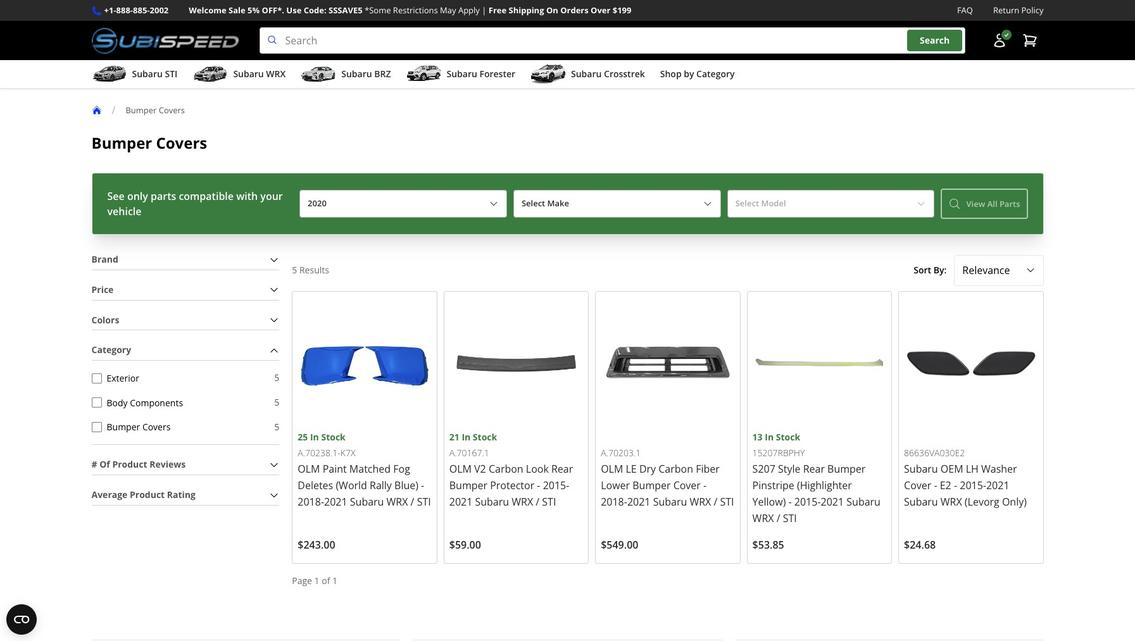 Task type: vqa. For each thing, say whether or not it's contained in the screenshot.
Page
yes



Task type: describe. For each thing, give the bounding box(es) containing it.
Bumper Covers button
[[91, 422, 102, 432]]

$53.85
[[753, 538, 784, 552]]

dry
[[639, 462, 656, 476]]

shop by category button
[[660, 63, 735, 88]]

olm inside olm le dry carbon fiber lower bumper cover - 2018-2021 subaru wrx / sti
[[601, 462, 623, 476]]

k7x
[[341, 447, 355, 459]]

body
[[107, 397, 128, 409]]

21 in stock a.70167.1 olm v2 carbon look rear bumper protector - 2015- 2021 subaru wrx / sti
[[449, 431, 573, 509]]

apply
[[458, 4, 480, 16]]

by:
[[934, 264, 947, 276]]

shop by category
[[660, 68, 735, 80]]

paint
[[323, 462, 347, 476]]

price button
[[91, 280, 279, 300]]

subaru forester button
[[406, 63, 515, 88]]

blue)
[[394, 479, 418, 493]]

return
[[993, 4, 1019, 16]]

in for olm
[[310, 431, 319, 443]]

category
[[91, 344, 131, 356]]

- left "e2"
[[934, 479, 937, 493]]

exterior
[[107, 372, 139, 384]]

Select Make button
[[513, 190, 721, 218]]

wrx inside olm le dry carbon fiber lower bumper cover - 2018-2021 subaru wrx / sti
[[690, 495, 711, 509]]

$243.00
[[298, 538, 335, 552]]

page 1 of 1
[[292, 575, 337, 587]]

rear inside the 21 in stock a.70167.1 olm v2 carbon look rear bumper protector - 2015- 2021 subaru wrx / sti
[[551, 462, 573, 476]]

2021 inside the 21 in stock a.70167.1 olm v2 carbon look rear bumper protector - 2015- 2021 subaru wrx / sti
[[449, 495, 473, 509]]

subaru wrx
[[233, 68, 286, 80]]

0 vertical spatial covers
[[159, 104, 185, 116]]

+1-888-885-2002 link
[[104, 4, 169, 17]]

colors button
[[91, 311, 279, 330]]

$549.00
[[601, 538, 638, 552]]

stock for olm
[[473, 431, 497, 443]]

in for v2
[[462, 431, 471, 443]]

5 for bumper covers
[[274, 421, 279, 433]]

s207 style rear bumper pinstripe (highlighter yellow) - 2015-2021 subaru wrx / sti image
[[753, 297, 886, 430]]

wrx inside the 25 in stock a.70238.1-k7x olm paint matched fog deletes (world rally blue) - 2018-2021 subaru wrx / sti
[[387, 495, 408, 509]]

5 for exterior
[[274, 372, 279, 384]]

5 for body components
[[274, 396, 279, 408]]

subaru inside the 21 in stock a.70167.1 olm v2 carbon look rear bumper protector - 2015- 2021 subaru wrx / sti
[[475, 495, 509, 509]]

2018- inside olm le dry carbon fiber lower bumper cover - 2018-2021 subaru wrx / sti
[[601, 495, 627, 509]]

crosstrek
[[604, 68, 645, 80]]

(world
[[336, 479, 367, 493]]

a subaru wrx thumbnail image image
[[193, 65, 228, 84]]

cover inside olm le dry carbon fiber lower bumper cover - 2018-2021 subaru wrx / sti
[[673, 479, 701, 493]]

subaru oem lh washer cover - e2 - 2015-2021 subaru wrx (levorg only) image
[[904, 297, 1038, 431]]

stock for k7x
[[321, 431, 346, 443]]

of inside dropdown button
[[100, 459, 110, 471]]

e2
[[940, 479, 951, 493]]

category button
[[91, 341, 279, 360]]

1 vertical spatial covers
[[156, 132, 207, 153]]

subaru down 86636va030e2
[[904, 462, 938, 476]]

fiber
[[696, 462, 720, 476]]

0 vertical spatial product
[[112, 459, 147, 471]]

your
[[260, 189, 283, 203]]

# of product reviews
[[91, 459, 186, 471]]

0 vertical spatial bumper covers
[[126, 104, 185, 116]]

subaru sti button
[[91, 63, 178, 88]]

lh
[[966, 462, 979, 476]]

Body Components button
[[91, 398, 102, 408]]

Select... button
[[954, 255, 1044, 286]]

#
[[91, 459, 97, 471]]

results
[[299, 264, 329, 276]]

1 vertical spatial of
[[322, 575, 330, 587]]

subaru brz button
[[301, 63, 391, 88]]

subaru crosstrek button
[[531, 63, 645, 88]]

rear inside 13 in stock 15207rbphy s207 style rear bumper pinstripe (highlighter yellow) - 2015-2021 subaru wrx / sti
[[803, 462, 825, 476]]

le
[[626, 462, 637, 476]]

subaru sti
[[132, 68, 178, 80]]

/ right home icon on the top left
[[112, 103, 115, 117]]

wrx inside the 21 in stock a.70167.1 olm v2 carbon look rear bumper protector - 2015- 2021 subaru wrx / sti
[[512, 495, 533, 509]]

protector
[[490, 479, 534, 493]]

look
[[526, 462, 549, 476]]

bumper inside the 21 in stock a.70167.1 olm v2 carbon look rear bumper protector - 2015- 2021 subaru wrx / sti
[[449, 479, 488, 493]]

by
[[684, 68, 694, 80]]

Select Model button
[[727, 190, 935, 218]]

(highlighter
[[797, 479, 852, 493]]

13 in stock 15207rbphy s207 style rear bumper pinstripe (highlighter yellow) - 2015-2021 subaru wrx / sti
[[753, 431, 881, 525]]

free
[[489, 4, 507, 16]]

- inside 13 in stock 15207rbphy s207 style rear bumper pinstripe (highlighter yellow) - 2015-2021 subaru wrx / sti
[[789, 495, 792, 509]]

average product rating
[[91, 489, 196, 501]]

in for style
[[765, 431, 774, 443]]

subaru inside olm le dry carbon fiber lower bumper cover - 2018-2021 subaru wrx / sti
[[653, 495, 687, 509]]

25
[[298, 431, 308, 443]]

welcome sale 5% off*. use code: sssave5
[[189, 4, 363, 16]]

a subaru crosstrek thumbnail image image
[[531, 65, 566, 84]]

home image
[[91, 105, 102, 115]]

sssave5
[[329, 4, 363, 16]]

- right "e2"
[[954, 479, 957, 493]]

*some
[[365, 4, 391, 16]]

policy
[[1022, 4, 1044, 16]]

deletes
[[298, 479, 333, 493]]

search input field
[[259, 27, 965, 54]]

21
[[449, 431, 459, 443]]

open widget image
[[6, 605, 37, 635]]

sti inside the 25 in stock a.70238.1-k7x olm paint matched fog deletes (world rally blue) - 2018-2021 subaru wrx / sti
[[417, 495, 431, 509]]

see
[[107, 189, 125, 203]]

2021 inside 13 in stock 15207rbphy s207 style rear bumper pinstripe (highlighter yellow) - 2015-2021 subaru wrx / sti
[[821, 495, 844, 509]]

only
[[127, 189, 148, 203]]

s207
[[753, 462, 775, 476]]

1 1 from the left
[[314, 575, 319, 587]]

a.70167.1
[[449, 447, 489, 459]]

over
[[591, 4, 611, 16]]

yellow)
[[753, 495, 786, 509]]

olm le dry carbon fiber lower bumper cover - 2018-2021 subaru wrx / sti image
[[601, 297, 735, 430]]

select... image
[[1025, 265, 1035, 276]]

/ inside the 21 in stock a.70167.1 olm v2 carbon look rear bumper protector - 2015- 2021 subaru wrx / sti
[[536, 495, 540, 509]]

a subaru forester thumbnail image image
[[406, 65, 442, 84]]

orders
[[560, 4, 589, 16]]

wrx inside subaru oem lh washer cover - e2 - 2015-2021 subaru wrx (levorg only)
[[941, 495, 962, 509]]

subaru left brz
[[341, 68, 372, 80]]

subaru left "crosstrek" at the right top
[[571, 68, 602, 80]]

bumper inside olm le dry carbon fiber lower bumper cover - 2018-2021 subaru wrx / sti
[[633, 479, 671, 493]]

sort by:
[[914, 264, 947, 276]]

- inside olm le dry carbon fiber lower bumper cover - 2018-2021 subaru wrx / sti
[[703, 479, 707, 493]]

compatible
[[179, 189, 234, 203]]

sti inside the 21 in stock a.70167.1 olm v2 carbon look rear bumper protector - 2015- 2021 subaru wrx / sti
[[542, 495, 556, 509]]

on
[[546, 4, 558, 16]]

$199
[[613, 4, 632, 16]]

2021 inside subaru oem lh washer cover - e2 - 2015-2021 subaru wrx (levorg only)
[[986, 479, 1010, 493]]

subaru wrx button
[[193, 63, 286, 88]]

13
[[753, 431, 763, 443]]

|
[[482, 4, 486, 16]]



Task type: locate. For each thing, give the bounding box(es) containing it.
covers down the components on the bottom of the page
[[142, 421, 171, 433]]

rear up (highlighter
[[803, 462, 825, 476]]

olm v2 carbon look rear bumper protector - 2015-2021 subaru wrx / sti image
[[449, 297, 583, 430]]

sort
[[914, 264, 931, 276]]

components
[[130, 397, 183, 409]]

wrx down "e2"
[[941, 495, 962, 509]]

0 horizontal spatial stock
[[321, 431, 346, 443]]

brz
[[374, 68, 391, 80]]

subaru down the subispeed logo at the left top of the page
[[132, 68, 163, 80]]

1 horizontal spatial rear
[[803, 462, 825, 476]]

welcome
[[189, 4, 226, 16]]

1 horizontal spatial carbon
[[659, 462, 693, 476]]

2021 inside olm le dry carbon fiber lower bumper cover - 2018-2021 subaru wrx / sti
[[627, 495, 651, 509]]

see only parts compatible with your vehicle
[[107, 189, 283, 219]]

- right yellow)
[[789, 495, 792, 509]]

2015- inside the 21 in stock a.70167.1 olm v2 carbon look rear bumper protector - 2015- 2021 subaru wrx / sti
[[543, 479, 569, 493]]

0 horizontal spatial 2015-
[[543, 479, 569, 493]]

restrictions
[[393, 4, 438, 16]]

product down # of product reviews
[[130, 489, 165, 501]]

sti down yellow)
[[783, 512, 797, 525]]

stock for s207
[[776, 431, 800, 443]]

2018-
[[298, 495, 324, 509], [601, 495, 627, 509]]

forester
[[480, 68, 515, 80]]

a subaru sti thumbnail image image
[[91, 65, 127, 84]]

(levorg
[[965, 495, 1000, 509]]

2021 up $59.00 at the left of the page
[[449, 495, 473, 509]]

/ down "look"
[[536, 495, 540, 509]]

2015- down lh
[[960, 479, 986, 493]]

vehicle
[[107, 205, 142, 219]]

2 in from the left
[[462, 431, 471, 443]]

2015- inside subaru oem lh washer cover - e2 - 2015-2021 subaru wrx (levorg only)
[[960, 479, 986, 493]]

2021 inside the 25 in stock a.70238.1-k7x olm paint matched fog deletes (world rally blue) - 2018-2021 subaru wrx / sti
[[324, 495, 347, 509]]

0 horizontal spatial cover
[[673, 479, 701, 493]]

1 olm from the left
[[298, 462, 320, 476]]

3 stock from the left
[[776, 431, 800, 443]]

0 horizontal spatial of
[[100, 459, 110, 471]]

subaru
[[132, 68, 163, 80], [233, 68, 264, 80], [341, 68, 372, 80], [447, 68, 477, 80], [571, 68, 602, 80], [904, 462, 938, 476], [350, 495, 384, 509], [475, 495, 509, 509], [653, 495, 687, 509], [847, 495, 881, 509], [904, 495, 938, 509]]

rear
[[551, 462, 573, 476], [803, 462, 825, 476]]

in inside 13 in stock 15207rbphy s207 style rear bumper pinstripe (highlighter yellow) - 2015-2021 subaru wrx / sti
[[765, 431, 774, 443]]

matched
[[349, 462, 391, 476]]

2021 down lower
[[627, 495, 651, 509]]

2 horizontal spatial olm
[[601, 462, 623, 476]]

2015-
[[543, 479, 569, 493], [960, 479, 986, 493], [794, 495, 821, 509]]

in inside the 21 in stock a.70167.1 olm v2 carbon look rear bumper protector - 2015- 2021 subaru wrx / sti
[[462, 431, 471, 443]]

wrx
[[266, 68, 286, 80], [387, 495, 408, 509], [512, 495, 533, 509], [690, 495, 711, 509], [941, 495, 962, 509], [753, 512, 774, 525]]

1 horizontal spatial olm
[[449, 462, 472, 476]]

style
[[778, 462, 801, 476]]

washer
[[981, 462, 1017, 476]]

/ inside 13 in stock 15207rbphy s207 style rear bumper pinstripe (highlighter yellow) - 2015-2021 subaru wrx / sti
[[777, 512, 780, 525]]

olm inside the 21 in stock a.70167.1 olm v2 carbon look rear bumper protector - 2015- 2021 subaru wrx / sti
[[449, 462, 472, 476]]

bumper covers
[[126, 104, 185, 116], [91, 132, 207, 153], [107, 421, 171, 433]]

cover inside subaru oem lh washer cover - e2 - 2015-2021 subaru wrx (levorg only)
[[904, 479, 931, 493]]

2 horizontal spatial 2015-
[[960, 479, 986, 493]]

return policy link
[[993, 4, 1044, 17]]

button image
[[992, 33, 1007, 48]]

carbon inside olm le dry carbon fiber lower bumper cover - 2018-2021 subaru wrx / sti
[[659, 462, 693, 476]]

in inside the 25 in stock a.70238.1-k7x olm paint matched fog deletes (world rally blue) - 2018-2021 subaru wrx / sti
[[310, 431, 319, 443]]

2 vertical spatial covers
[[142, 421, 171, 433]]

1 horizontal spatial in
[[462, 431, 471, 443]]

subaru forester
[[447, 68, 515, 80]]

stock inside 13 in stock 15207rbphy s207 style rear bumper pinstripe (highlighter yellow) - 2015-2021 subaru wrx / sti
[[776, 431, 800, 443]]

2 horizontal spatial stock
[[776, 431, 800, 443]]

2015- down (highlighter
[[794, 495, 821, 509]]

brand button
[[91, 250, 279, 270]]

average
[[91, 489, 128, 501]]

subaru down rally
[[350, 495, 384, 509]]

olm le dry carbon fiber lower bumper cover - 2018-2021 subaru wrx / sti
[[601, 462, 734, 509]]

0 horizontal spatial carbon
[[489, 462, 523, 476]]

subaru down dry at bottom
[[653, 495, 687, 509]]

sti down blue)
[[417, 495, 431, 509]]

shop
[[660, 68, 682, 80]]

+1-
[[104, 4, 116, 16]]

1 cover from the left
[[673, 479, 701, 493]]

sti left yellow)
[[720, 495, 734, 509]]

2 vertical spatial bumper covers
[[107, 421, 171, 433]]

select model image
[[916, 199, 927, 209]]

covers down subaru sti
[[159, 104, 185, 116]]

2021 down the (world
[[324, 495, 347, 509]]

2 horizontal spatial in
[[765, 431, 774, 443]]

/ inside olm le dry carbon fiber lower bumper cover - 2018-2021 subaru wrx / sti
[[714, 495, 718, 509]]

wrx inside 13 in stock 15207rbphy s207 style rear bumper pinstripe (highlighter yellow) - 2015-2021 subaru wrx / sti
[[753, 512, 774, 525]]

15207rbphy
[[753, 447, 805, 459]]

+1-888-885-2002
[[104, 4, 169, 16]]

a subaru brz thumbnail image image
[[301, 65, 336, 84]]

wrx down yellow)
[[753, 512, 774, 525]]

subaru inside the 25 in stock a.70238.1-k7x olm paint matched fog deletes (world rally blue) - 2018-2021 subaru wrx / sti
[[350, 495, 384, 509]]

subispeed logo image
[[91, 27, 239, 54]]

Exterior button
[[91, 373, 102, 383]]

covers down bumper covers 'link'
[[156, 132, 207, 153]]

- right blue)
[[421, 479, 424, 493]]

bumper down home icon on the top left
[[91, 132, 152, 153]]

2018- inside the 25 in stock a.70238.1-k7x olm paint matched fog deletes (world rally blue) - 2018-2021 subaru wrx / sti
[[298, 495, 324, 509]]

stock inside the 25 in stock a.70238.1-k7x olm paint matched fog deletes (world rally blue) - 2018-2021 subaru wrx / sti
[[321, 431, 346, 443]]

only)
[[1002, 495, 1027, 509]]

rating
[[167, 489, 196, 501]]

sti inside 13 in stock 15207rbphy s207 style rear bumper pinstripe (highlighter yellow) - 2015-2021 subaru wrx / sti
[[783, 512, 797, 525]]

with
[[236, 189, 258, 203]]

- down "look"
[[537, 479, 540, 493]]

2018- down deletes
[[298, 495, 324, 509]]

- inside the 21 in stock a.70167.1 olm v2 carbon look rear bumper protector - 2015- 2021 subaru wrx / sti
[[537, 479, 540, 493]]

86636va030e2
[[904, 447, 965, 459]]

2 olm from the left
[[449, 462, 472, 476]]

1 stock from the left
[[321, 431, 346, 443]]

$59.00
[[449, 538, 481, 552]]

pinstripe
[[753, 479, 794, 493]]

wrx down fiber
[[690, 495, 711, 509]]

$24.68
[[904, 538, 936, 552]]

1 horizontal spatial 1
[[332, 575, 337, 587]]

of right page
[[322, 575, 330, 587]]

1 in from the left
[[310, 431, 319, 443]]

25 in stock a.70238.1-k7x olm paint matched fog deletes (world rally blue) - 2018-2021 subaru wrx / sti
[[298, 431, 431, 509]]

stock up the 15207rbphy at the right bottom
[[776, 431, 800, 443]]

in
[[310, 431, 319, 443], [462, 431, 471, 443], [765, 431, 774, 443]]

in right 21
[[462, 431, 471, 443]]

2021 down (highlighter
[[821, 495, 844, 509]]

brand
[[91, 253, 118, 265]]

cover
[[673, 479, 701, 493], [904, 479, 931, 493]]

select year image
[[489, 199, 499, 209]]

bumper covers link
[[126, 104, 195, 116]]

1 rear from the left
[[551, 462, 573, 476]]

a.70238.1-
[[298, 447, 341, 459]]

bumper covers down bumper covers 'link'
[[91, 132, 207, 153]]

1 horizontal spatial of
[[322, 575, 330, 587]]

2015- for olm v2 carbon look rear bumper protector - 2015- 2021 subaru wrx / sti
[[543, 479, 569, 493]]

5
[[292, 264, 297, 276], [274, 372, 279, 384], [274, 396, 279, 408], [274, 421, 279, 433]]

cover down fiber
[[673, 479, 701, 493]]

bumper covers down body components
[[107, 421, 171, 433]]

bumper inside 13 in stock 15207rbphy s207 style rear bumper pinstripe (highlighter yellow) - 2015-2021 subaru wrx / sti
[[828, 462, 866, 476]]

2 stock from the left
[[473, 431, 497, 443]]

subaru inside "dropdown button"
[[447, 68, 477, 80]]

wrx down blue)
[[387, 495, 408, 509]]

olm inside the 25 in stock a.70238.1-k7x olm paint matched fog deletes (world rally blue) - 2018-2021 subaru wrx / sti
[[298, 462, 320, 476]]

sti down "look"
[[542, 495, 556, 509]]

2018- down lower
[[601, 495, 627, 509]]

subaru down protector
[[475, 495, 509, 509]]

/ inside the 25 in stock a.70238.1-k7x olm paint matched fog deletes (world rally blue) - 2018-2021 subaru wrx / sti
[[411, 495, 414, 509]]

- down fiber
[[703, 479, 707, 493]]

oem
[[941, 462, 963, 476]]

/ down yellow)
[[777, 512, 780, 525]]

0 vertical spatial of
[[100, 459, 110, 471]]

5%
[[248, 4, 260, 16]]

2015- for s207 style rear bumper pinstripe (highlighter yellow) - 2015-2021 subaru wrx / sti
[[794, 495, 821, 509]]

/ down blue)
[[411, 495, 414, 509]]

2015- down "look"
[[543, 479, 569, 493]]

1 horizontal spatial stock
[[473, 431, 497, 443]]

bumper down dry at bottom
[[633, 479, 671, 493]]

body components
[[107, 397, 183, 409]]

bumper down body
[[107, 421, 140, 433]]

olm up lower
[[601, 462, 623, 476]]

bumper covers down subaru sti
[[126, 104, 185, 116]]

olm up deletes
[[298, 462, 320, 476]]

subaru inside 13 in stock 15207rbphy s207 style rear bumper pinstripe (highlighter yellow) - 2015-2021 subaru wrx / sti
[[847, 495, 881, 509]]

product
[[112, 459, 147, 471], [130, 489, 165, 501]]

/
[[112, 103, 115, 117], [411, 495, 414, 509], [536, 495, 540, 509], [714, 495, 718, 509], [777, 512, 780, 525]]

2 rear from the left
[[803, 462, 825, 476]]

code:
[[304, 4, 326, 16]]

2021 down washer
[[986, 479, 1010, 493]]

2 cover from the left
[[904, 479, 931, 493]]

page
[[292, 575, 312, 587]]

subaru right a subaru wrx thumbnail image
[[233, 68, 264, 80]]

stock up a.70238.1-
[[321, 431, 346, 443]]

1 horizontal spatial 2015-
[[794, 495, 821, 509]]

2015- inside 13 in stock 15207rbphy s207 style rear bumper pinstripe (highlighter yellow) - 2015-2021 subaru wrx / sti
[[794, 495, 821, 509]]

3 olm from the left
[[601, 462, 623, 476]]

0 horizontal spatial 1
[[314, 575, 319, 587]]

3 in from the left
[[765, 431, 774, 443]]

bumper up (highlighter
[[828, 462, 866, 476]]

/ down fiber
[[714, 495, 718, 509]]

carbon right dry at bottom
[[659, 462, 693, 476]]

*some restrictions may apply | free shipping on orders over $199
[[365, 4, 632, 16]]

1 vertical spatial product
[[130, 489, 165, 501]]

product up average product rating
[[112, 459, 147, 471]]

search
[[920, 34, 950, 46]]

5 results
[[292, 264, 329, 276]]

1 2018- from the left
[[298, 495, 324, 509]]

faq link
[[957, 4, 973, 17]]

cover left "e2"
[[904, 479, 931, 493]]

shipping
[[509, 4, 544, 16]]

sti inside dropdown button
[[165, 68, 178, 80]]

1 carbon from the left
[[489, 462, 523, 476]]

wrx down protector
[[512, 495, 533, 509]]

sti
[[165, 68, 178, 80], [417, 495, 431, 509], [542, 495, 556, 509], [720, 495, 734, 509], [783, 512, 797, 525]]

0 horizontal spatial 2018-
[[298, 495, 324, 509]]

Select Year button
[[300, 190, 507, 218]]

v2
[[474, 462, 486, 476]]

subaru up $24.68
[[904, 495, 938, 509]]

0 horizontal spatial rear
[[551, 462, 573, 476]]

of
[[100, 459, 110, 471], [322, 575, 330, 587]]

885-
[[133, 4, 150, 16]]

olm down the a.70167.1
[[449, 462, 472, 476]]

select make image
[[703, 199, 713, 209]]

sti inside olm le dry carbon fiber lower bumper cover - 2018-2021 subaru wrx / sti
[[720, 495, 734, 509]]

bumper down v2
[[449, 479, 488, 493]]

a.70203.1
[[601, 447, 641, 459]]

1 vertical spatial bumper covers
[[91, 132, 207, 153]]

stock
[[321, 431, 346, 443], [473, 431, 497, 443], [776, 431, 800, 443]]

carbon up protector
[[489, 462, 523, 476]]

of right the "#"
[[100, 459, 110, 471]]

sti down the subispeed logo at the left top of the page
[[165, 68, 178, 80]]

1
[[314, 575, 319, 587], [332, 575, 337, 587]]

subaru down (highlighter
[[847, 495, 881, 509]]

olm paint matched fog deletes (world rally blue) - 2018-2021 subaru wrx / sti image
[[298, 297, 432, 430]]

2002
[[150, 4, 169, 16]]

1 horizontal spatial cover
[[904, 479, 931, 493]]

bumper down "subaru sti" dropdown button
[[126, 104, 157, 116]]

wrx inside dropdown button
[[266, 68, 286, 80]]

stock inside the 21 in stock a.70167.1 olm v2 carbon look rear bumper protector - 2015- 2021 subaru wrx / sti
[[473, 431, 497, 443]]

return policy
[[993, 4, 1044, 16]]

0 horizontal spatial olm
[[298, 462, 320, 476]]

stock up the a.70167.1
[[473, 431, 497, 443]]

2021
[[986, 479, 1010, 493], [324, 495, 347, 509], [449, 495, 473, 509], [627, 495, 651, 509], [821, 495, 844, 509]]

wrx left a subaru brz thumbnail image
[[266, 68, 286, 80]]

1 horizontal spatial 2018-
[[601, 495, 627, 509]]

off*.
[[262, 4, 284, 16]]

2 carbon from the left
[[659, 462, 693, 476]]

2 2018- from the left
[[601, 495, 627, 509]]

in right 25
[[310, 431, 319, 443]]

- inside the 25 in stock a.70238.1-k7x olm paint matched fog deletes (world rally blue) - 2018-2021 subaru wrx / sti
[[421, 479, 424, 493]]

0 horizontal spatial in
[[310, 431, 319, 443]]

subaru oem lh washer cover - e2 - 2015-2021 subaru wrx (levorg only)
[[904, 462, 1027, 509]]

2 1 from the left
[[332, 575, 337, 587]]

rear right "look"
[[551, 462, 573, 476]]

subaru left "forester" at the top of the page
[[447, 68, 477, 80]]

carbon inside the 21 in stock a.70167.1 olm v2 carbon look rear bumper protector - 2015- 2021 subaru wrx / sti
[[489, 462, 523, 476]]

in right 13
[[765, 431, 774, 443]]



